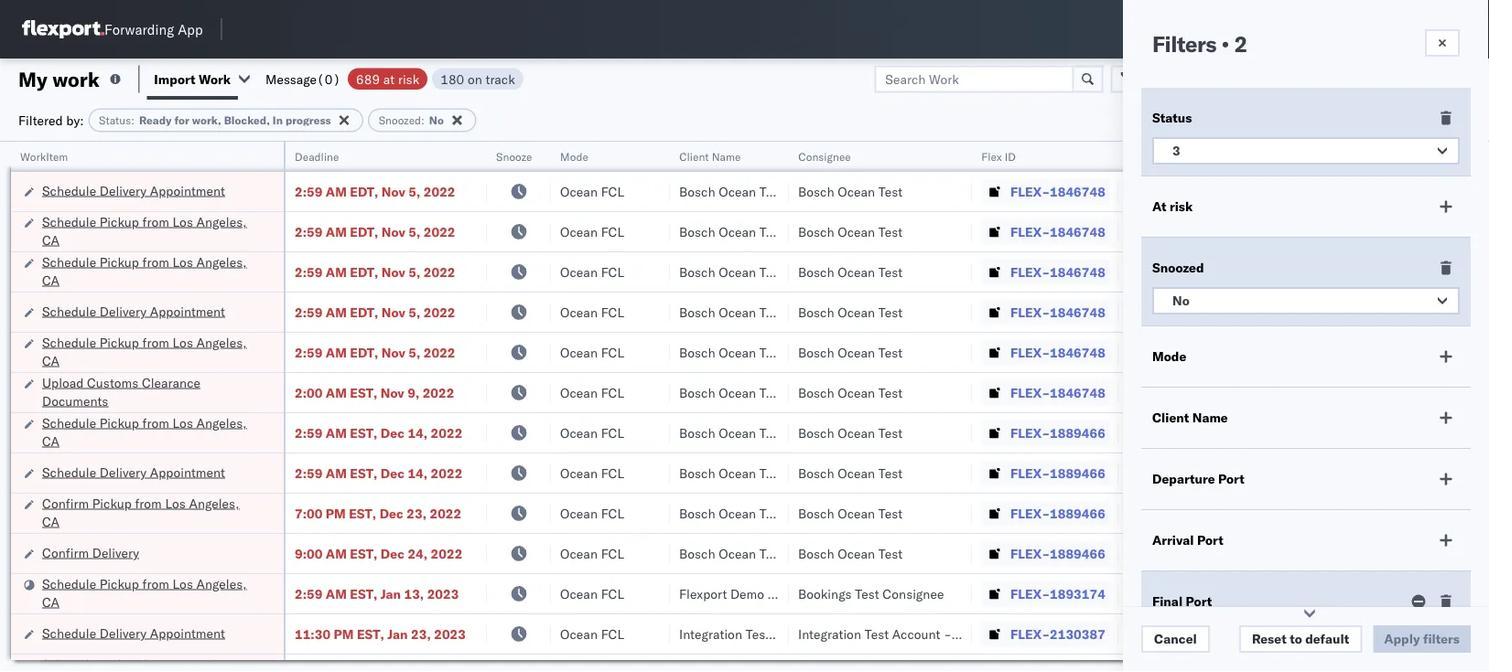 Task type: vqa. For each thing, say whether or not it's contained in the screenshot.
at
yes



Task type: describe. For each thing, give the bounding box(es) containing it.
on
[[468, 71, 482, 87]]

ca for 5th schedule pickup from los angeles, ca button from the bottom of the page
[[42, 232, 59, 248]]

4 fcl from the top
[[601, 304, 624, 320]]

6 am from the top
[[326, 385, 347, 401]]

1 ocean fcl from the top
[[560, 183, 624, 200]]

4 flex-1846748 from the top
[[1010, 304, 1105, 320]]

0 vertical spatial risk
[[398, 71, 419, 87]]

container
[[1128, 142, 1177, 156]]

5, for second schedule pickup from los angeles, ca button
[[408, 264, 420, 280]]

2 uetu5238478 from the top
[[1225, 465, 1314, 481]]

10 flex- from the top
[[1010, 546, 1050, 562]]

•
[[1221, 30, 1229, 58]]

deadline button
[[286, 146, 469, 164]]

-
[[944, 626, 952, 642]]

confirm pickup from los angeles, ca button
[[42, 495, 260, 533]]

4 5, from the top
[[408, 304, 420, 320]]

los for 5th schedule pickup from los angeles, ca button from the bottom of the page
[[173, 214, 193, 230]]

2 ocean fcl from the top
[[560, 224, 624, 240]]

from for confirm pickup from los angeles, ca button
[[135, 496, 162, 512]]

flexport demo consignee
[[679, 586, 829, 602]]

1 flex- from the top
[[1010, 183, 1050, 200]]

2130387
[[1050, 626, 1105, 642]]

2 schedule pickup from los angeles, ca button from the top
[[42, 253, 260, 291]]

5 flex- from the top
[[1010, 345, 1050, 361]]

2 lhuu7894563, from the top
[[1128, 465, 1222, 481]]

lagerfeld
[[982, 626, 1036, 642]]

3 2:59 from the top
[[295, 264, 322, 280]]

12 ocean fcl from the top
[[560, 626, 624, 642]]

schedule for 3rd schedule delivery appointment 'button' from the bottom of the page
[[42, 303, 96, 319]]

5 2:59 from the top
[[295, 345, 322, 361]]

progress
[[285, 113, 331, 127]]

cancel button
[[1141, 626, 1210, 653]]

filtered
[[18, 112, 63, 128]]

ceau7522281, hlxu6269489, hlxu8034992 for second schedule pickup from los angeles, ca button
[[1128, 264, 1411, 280]]

3 lhuu7894563, from the top
[[1128, 505, 1222, 521]]

1 schedule delivery appointment link from the top
[[42, 182, 225, 200]]

3 schedule delivery appointment link from the top
[[42, 464, 225, 482]]

8 ocean fcl from the top
[[560, 465, 624, 481]]

pickup for confirm pickup from los angeles, ca button
[[92, 496, 132, 512]]

message (0)
[[265, 71, 341, 87]]

1846748 for 5th schedule pickup from los angeles, ca button from the bottom of the page
[[1050, 224, 1105, 240]]

import
[[154, 71, 196, 87]]

4 ceau7522281, from the top
[[1128, 304, 1221, 320]]

2 am from the top
[[326, 224, 347, 240]]

10 ocean fcl from the top
[[560, 546, 624, 562]]

los for 5th schedule pickup from los angeles, ca button
[[173, 576, 193, 592]]

arrival port
[[1152, 533, 1223, 549]]

at
[[1152, 199, 1166, 215]]

9 fcl from the top
[[601, 506, 624, 522]]

12 fcl from the top
[[601, 626, 624, 642]]

work
[[199, 71, 231, 87]]

hlxu8034992 for second schedule pickup from los angeles, ca button
[[1322, 264, 1411, 280]]

flex-1846748 for the upload customs clearance documents button
[[1010, 385, 1105, 401]]

maeu9408431
[[1246, 626, 1339, 642]]

actions
[[1434, 150, 1472, 163]]

9 flex- from the top
[[1010, 506, 1050, 522]]

4 edt, from the top
[[350, 304, 378, 320]]

work,
[[192, 113, 221, 127]]

1 lhuu7894563, from the top
[[1128, 425, 1222, 441]]

resize handle column header for deadline
[[465, 142, 487, 672]]

ceau7522281, for 3rd schedule pickup from los angeles, ca button
[[1128, 344, 1221, 360]]

pickup for 4th schedule pickup from los angeles, ca button from the top
[[100, 415, 139, 431]]

ga for fourth schedule delivery appointment 'link' from the bottom
[[1475, 183, 1489, 200]]

wewak airport
[[1189, 572, 1274, 588]]

1 1889466 from the top
[[1050, 425, 1105, 441]]

confirm delivery
[[42, 545, 139, 561]]

9 am from the top
[[326, 546, 347, 562]]

exception
[[1203, 71, 1263, 87]]

angeles, for confirm pickup from los angeles, ca button
[[189, 496, 239, 512]]

los for 4th schedule pickup from los angeles, ca button from the top
[[173, 415, 193, 431]]

1 hlxu6269489, from the top
[[1225, 183, 1318, 199]]

reset to default button
[[1239, 626, 1362, 653]]

angeles, for 3rd schedule pickup from los angeles, ca button
[[196, 335, 247, 351]]

import work
[[154, 71, 231, 87]]

gvcu5265864
[[1128, 626, 1218, 642]]

dec down 2:00 am est, nov 9, 2022
[[381, 425, 405, 441]]

8 2:59 from the top
[[295, 586, 322, 602]]

schedule pickup from los angeles, ca for 5th schedule pickup from los angeles, ca button from the bottom of the page
[[42, 214, 247, 248]]

track
[[485, 71, 515, 87]]

springs
[[1245, 315, 1289, 331]]

5 am from the top
[[326, 345, 347, 361]]

9:00 am est, dec 24, 2022
[[295, 546, 462, 562]]

resize handle column header for container numbers
[[1215, 142, 1237, 672]]

180
[[440, 71, 464, 87]]

at
[[383, 71, 395, 87]]

8 flex- from the top
[[1010, 465, 1050, 481]]

1 1846748 from the top
[[1050, 183, 1105, 200]]

hlxu6269489, for second schedule pickup from los angeles, ca button
[[1225, 264, 1318, 280]]

jae
[[1475, 626, 1489, 642]]

schedule pickup from los angeles, ca link for 5th schedule pickup from los angeles, ca button
[[42, 575, 260, 612]]

import work button
[[154, 71, 231, 87]]

1 hlxu8034992 from the top
[[1322, 183, 1411, 199]]

select all
[[1189, 241, 1244, 257]]

account
[[892, 626, 940, 642]]

1 schedule delivery appointment button from the top
[[42, 182, 225, 202]]

jan for 23,
[[387, 626, 408, 642]]

schedule for 4th schedule delivery appointment 'button' from the bottom
[[42, 183, 96, 199]]

name inside button
[[712, 150, 741, 163]]

schedule delivery appointment for third schedule delivery appointment 'link' from the top of the page
[[42, 464, 225, 480]]

armidale
[[1189, 279, 1241, 295]]

bookings test consignee
[[798, 586, 944, 602]]

3 flex-1889466 from the top
[[1010, 506, 1105, 522]]

daru for daru airport
[[1189, 535, 1217, 551]]

wewak for wewak airport
[[1189, 572, 1230, 588]]

departure
[[1152, 471, 1215, 487]]

4 am from the top
[[326, 304, 347, 320]]

confirm for confirm pickup from los angeles, ca
[[42, 496, 89, 512]]

upload customs clearance documents link
[[42, 374, 260, 410]]

delivery for fourth schedule delivery appointment 'button'
[[100, 626, 147, 642]]

port for final port
[[1186, 594, 1212, 610]]

flex-2130387
[[1010, 626, 1105, 642]]

2 14, from the top
[[408, 465, 428, 481]]

6 flex- from the top
[[1010, 385, 1050, 401]]

consignee for flexport demo consignee
[[768, 586, 829, 602]]

1 2:59 am edt, nov 5, 2022 from the top
[[295, 183, 455, 200]]

4 test123456 from the top
[[1246, 304, 1324, 320]]

bookings
[[798, 586, 852, 602]]

2:00
[[295, 385, 322, 401]]

file
[[1177, 71, 1200, 87]]

1 uetu5238478 from the top
[[1225, 425, 1314, 441]]

2 schedule delivery appointment button from the top
[[42, 302, 225, 323]]

ca for 5th schedule pickup from los angeles, ca button
[[42, 594, 59, 610]]

workitem
[[20, 150, 68, 163]]

edt, for 3rd schedule pickup from los angeles, ca button
[[350, 345, 378, 361]]

mbl/mawb
[[1246, 150, 1310, 163]]

4 hlxu8034992 from the top
[[1322, 304, 1411, 320]]

schedule pickup from los angeles, ca link for second schedule pickup from los angeles, ca button
[[42, 253, 260, 290]]

1 ceau7522281, from the top
[[1128, 183, 1221, 199]]

list box containing select all
[[1152, 231, 1427, 672]]

ca for second schedule pickup from los angeles, ca button
[[42, 272, 59, 288]]

2 flex-1889466 from the top
[[1010, 465, 1105, 481]]

1 14, from the top
[[408, 425, 428, 441]]

2:00 am est, nov 9, 2022
[[295, 385, 454, 401]]

2 2:59 from the top
[[295, 224, 322, 240]]

snoozed for snoozed
[[1152, 260, 1204, 276]]

mode inside button
[[560, 150, 588, 163]]

7:00 pm est, dec 23, 2022
[[295, 506, 461, 522]]

4 schedule delivery appointment button from the top
[[42, 625, 225, 645]]

resize handle column header for client name
[[767, 142, 789, 672]]

edt, for 5th schedule pickup from los angeles, ca button from the bottom of the page
[[350, 224, 378, 240]]

airport for wewak airport
[[1234, 572, 1274, 588]]

3 flex- from the top
[[1010, 264, 1050, 280]]

schedule pickup from los angeles, ca for 3rd schedule pickup from los angeles, ca button
[[42, 335, 247, 369]]

my work
[[18, 66, 100, 92]]

airport for armidale airport
[[1244, 279, 1285, 295]]

3 fcl from the top
[[601, 264, 624, 280]]

numbers for mbl/mawb numbers
[[1313, 150, 1358, 163]]

flexport. image
[[22, 20, 104, 38]]

4 flex-1889466 from the top
[[1010, 546, 1105, 562]]

hlxu6269489, for 5th schedule pickup from los angeles, ca button from the bottom of the page
[[1225, 223, 1318, 239]]

consignee button
[[789, 146, 954, 164]]

1 ceau7522281, hlxu6269489, hlxu8034992 from the top
[[1128, 183, 1411, 199]]

consignee for bookings test consignee
[[883, 586, 944, 602]]

10 fcl from the top
[[601, 546, 624, 562]]

1 flex-1889466 from the top
[[1010, 425, 1105, 441]]

hlxu8034992 for 5th schedule pickup from los angeles, ca button from the bottom of the page
[[1322, 223, 1411, 239]]

armidale airport
[[1189, 279, 1285, 295]]

numbers for container numbers
[[1128, 157, 1173, 171]]

departure port
[[1152, 471, 1244, 487]]

from for 5th schedule pickup from los angeles, ca button
[[142, 576, 169, 592]]

3 button
[[1152, 137, 1460, 165]]

4 schedule delivery appointment link from the top
[[42, 625, 225, 643]]

(0)
[[317, 71, 341, 87]]

1893174
[[1050, 586, 1105, 602]]

5 fcl from the top
[[601, 345, 624, 361]]

1 flex-1846748 from the top
[[1010, 183, 1105, 200]]

angeles, for 5th schedule pickup from los angeles, ca button
[[196, 576, 247, 592]]

flex
[[981, 150, 1002, 163]]

3 schedule pickup from los angeles, ca button from the top
[[42, 334, 260, 372]]

batch action
[[1387, 71, 1467, 87]]

est, down 2:00 am est, nov 9, 2022
[[350, 425, 377, 441]]

file exception
[[1177, 71, 1263, 87]]

3 lhuu7894563, uetu5238478 from the top
[[1128, 505, 1314, 521]]

1 2:59 from the top
[[295, 183, 322, 200]]

ready
[[139, 113, 172, 127]]

23, for 2022
[[407, 506, 427, 522]]

4 ocean fcl from the top
[[560, 304, 624, 320]]

work
[[52, 66, 100, 92]]

2 lhuu7894563, uetu5238478 from the top
[[1128, 465, 1314, 481]]

9,
[[407, 385, 419, 401]]

forwarding
[[104, 21, 174, 38]]

2 schedule delivery appointment link from the top
[[42, 302, 225, 321]]

batch
[[1387, 71, 1423, 87]]

resize handle column header for consignee
[[950, 142, 972, 672]]

port for arrival port
[[1197, 533, 1223, 549]]

nov for 3rd schedule pickup from los angeles, ca button
[[381, 345, 405, 361]]

schedule delivery appointment for first schedule delivery appointment 'link' from the bottom of the page
[[42, 626, 225, 642]]

est, up 9:00 am est, dec 24, 2022
[[349, 506, 376, 522]]

upload customs clearance documents
[[42, 375, 200, 409]]

schedule for 5th schedule pickup from los angeles, ca button from the bottom of the page
[[42, 214, 96, 230]]

nov for second schedule pickup from los angeles, ca button
[[381, 264, 405, 280]]

cancel
[[1154, 631, 1197, 648]]

clearance
[[142, 375, 200, 391]]

5, for 3rd schedule pickup from los angeles, ca button
[[408, 345, 420, 361]]

om
[[1475, 264, 1489, 280]]

status for status : ready for work, blocked, in progress
[[99, 113, 131, 127]]

4 lhuu7894563, uetu5238478 from the top
[[1128, 545, 1314, 561]]

schedule for second schedule delivery appointment 'button' from the bottom
[[42, 464, 96, 480]]

4 schedule pickup from los angeles, ca button from the top
[[42, 414, 260, 453]]

6 2:59 from the top
[[295, 425, 322, 441]]

all
[[1229, 241, 1244, 257]]

5 ocean fcl from the top
[[560, 345, 624, 361]]

container numbers button
[[1118, 138, 1219, 171]]

colorado
[[1189, 315, 1242, 331]]

mode button
[[551, 146, 652, 164]]

180 on track
[[440, 71, 515, 87]]

angeles, for 5th schedule pickup from los angeles, ca button from the bottom of the page
[[196, 214, 247, 230]]

11 fcl from the top
[[601, 586, 624, 602]]

flex-1846748 for second schedule pickup from los angeles, ca button
[[1010, 264, 1105, 280]]

ceau7522281, hlxu6269489, hlxu8034992 for the upload customs clearance documents button
[[1128, 384, 1411, 400]]

schedule for fourth schedule delivery appointment 'button'
[[42, 626, 96, 642]]

1 lhuu7894563, uetu5238478 from the top
[[1128, 425, 1314, 441]]

blocked,
[[224, 113, 270, 127]]

hlxu6269489, for the upload customs clearance documents button
[[1225, 384, 1318, 400]]

est, up 7:00 pm est, dec 23, 2022
[[350, 465, 377, 481]]

4 flex- from the top
[[1010, 304, 1050, 320]]

id
[[1004, 150, 1016, 163]]

municipal
[[1292, 315, 1350, 331]]

1 vertical spatial client
[[1152, 410, 1189, 426]]

8 am from the top
[[326, 465, 347, 481]]

karl
[[955, 626, 978, 642]]

no inside button
[[1172, 293, 1190, 309]]

1 fcl from the top
[[601, 183, 624, 200]]

2 flex- from the top
[[1010, 224, 1050, 240]]

in
[[273, 113, 283, 127]]

0 vertical spatial no
[[429, 113, 444, 127]]

est, up 2:59 am est, jan 13, 2023
[[350, 546, 377, 562]]

1 horizontal spatial risk
[[1170, 199, 1193, 215]]

3 uetu5238478 from the top
[[1225, 505, 1314, 521]]

ceau7522281, for the upload customs clearance documents button
[[1128, 384, 1221, 400]]



Task type: locate. For each thing, give the bounding box(es) containing it.
23, up 24, on the bottom of page
[[407, 506, 427, 522]]

5, for 5th schedule pickup from los angeles, ca button from the bottom of the page
[[408, 224, 420, 240]]

pm
[[326, 506, 346, 522], [334, 626, 354, 642]]

7 flex- from the top
[[1010, 425, 1050, 441]]

delivery down confirm delivery 'button'
[[100, 626, 147, 642]]

9 ocean fcl from the top
[[560, 506, 624, 522]]

test123456 for second schedule pickup from los angeles, ca button
[[1246, 264, 1324, 280]]

client
[[679, 150, 709, 163], [1152, 410, 1189, 426]]

nanaimo
[[1189, 425, 1241, 441]]

customs
[[87, 375, 138, 391]]

1 vertical spatial client name
[[1152, 410, 1228, 426]]

ceau7522281, hlxu6269489, hlxu8034992 down "armidale airport"
[[1128, 304, 1411, 320]]

2 resize handle column header from the left
[[465, 142, 487, 672]]

delivery down confirm pickup from los angeles, ca
[[92, 545, 139, 561]]

lhuu7894563, up departure
[[1128, 425, 1222, 441]]

3 schedule delivery appointment from the top
[[42, 464, 225, 480]]

1846748 for the upload customs clearance documents button
[[1050, 385, 1105, 401]]

0 horizontal spatial client
[[679, 150, 709, 163]]

snoozed
[[379, 113, 421, 127], [1152, 260, 1204, 276]]

lhuu7894563, up arrival
[[1128, 505, 1222, 521]]

reset to default
[[1252, 631, 1349, 648]]

airport right nanaimo
[[1244, 425, 1285, 441]]

flexport
[[679, 586, 727, 602]]

appointment for third schedule delivery appointment 'link' from the bottom of the page
[[150, 303, 225, 319]]

1 vertical spatial no
[[1172, 293, 1190, 309]]

hlxu6269489, down mbl/mawb at the right
[[1225, 183, 1318, 199]]

ceau7522281, hlxu6269489, hlxu8034992 down all
[[1128, 264, 1411, 280]]

2 appointment from the top
[[150, 303, 225, 319]]

hlxu8034992 for 3rd schedule pickup from los angeles, ca button
[[1322, 344, 1411, 360]]

client inside client name button
[[679, 150, 709, 163]]

lhuu7894563,
[[1128, 425, 1222, 441], [1128, 465, 1222, 481], [1128, 505, 1222, 521], [1128, 545, 1222, 561]]

2 2:59 am est, dec 14, 2022 from the top
[[295, 465, 462, 481]]

wewak for wewak
[[1189, 498, 1230, 514]]

0 vertical spatial jan
[[381, 586, 401, 602]]

flex-2130387 button
[[981, 622, 1109, 648], [981, 622, 1109, 648]]

flex-1846748 for 3rd schedule pickup from los angeles, ca button
[[1010, 345, 1105, 361]]

snoozed up deadline button
[[379, 113, 421, 127]]

0 horizontal spatial client name
[[679, 150, 741, 163]]

1 vertical spatial 23,
[[411, 626, 431, 642]]

schedule pickup from los angeles, ca link for 3rd schedule pickup from los angeles, ca button
[[42, 334, 260, 370]]

ceau7522281, down armidale at the right top of the page
[[1128, 304, 1221, 320]]

7 2:59 from the top
[[295, 465, 322, 481]]

5 hlxu6269489, from the top
[[1225, 344, 1318, 360]]

4 2:59 from the top
[[295, 304, 322, 320]]

for
[[174, 113, 189, 127]]

0 vertical spatial snoozed
[[379, 113, 421, 127]]

delivery for 4th schedule delivery appointment 'button' from the bottom
[[100, 183, 147, 199]]

6 resize handle column header from the left
[[950, 142, 972, 672]]

final
[[1152, 594, 1183, 610]]

schedule delivery appointment button down confirm delivery 'button'
[[42, 625, 225, 645]]

schedule pickup from los angeles, ca link for 4th schedule pickup from los angeles, ca button from the top
[[42, 414, 260, 451]]

11 flex- from the top
[[1010, 586, 1050, 602]]

status : ready for work, blocked, in progress
[[99, 113, 331, 127]]

no button
[[1152, 287, 1460, 315]]

1 test123456 from the top
[[1246, 183, 1324, 200]]

status right by: on the left
[[99, 113, 131, 127]]

ceau7522281, down select on the right of the page
[[1128, 264, 1221, 280]]

pickup for 3rd schedule pickup from los angeles, ca button
[[100, 335, 139, 351]]

hlxu6269489, down "armidale airport"
[[1225, 304, 1318, 320]]

est, down 9:00 am est, dec 24, 2022
[[350, 586, 377, 602]]

message
[[265, 71, 317, 87]]

airport
[[1244, 279, 1285, 295], [1353, 315, 1394, 331], [1244, 425, 1285, 441], [1220, 535, 1261, 551], [1234, 572, 1274, 588]]

2 2:59 am edt, nov 5, 2022 from the top
[[295, 224, 455, 240]]

schedule delivery appointment down workitem button
[[42, 183, 225, 199]]

ceau7522281, hlxu6269489, hlxu8034992 for 5th schedule pickup from los angeles, ca button from the bottom of the page
[[1128, 223, 1411, 239]]

ga down op
[[1475, 183, 1489, 200]]

schedule pickup from los angeles, ca for 4th schedule pickup from los angeles, ca button from the top
[[42, 415, 247, 449]]

batch action button
[[1359, 65, 1479, 93]]

wewak down the "departure port" at bottom
[[1189, 498, 1230, 514]]

0 vertical spatial 14,
[[408, 425, 428, 441]]

1 vertical spatial 2:59 am est, dec 14, 2022
[[295, 465, 462, 481]]

2 : from the left
[[421, 113, 424, 127]]

schedule for 5th schedule pickup from los angeles, ca button
[[42, 576, 96, 592]]

2023 for 2:59 am est, jan 13, 2023
[[427, 586, 459, 602]]

1 vertical spatial 2023
[[434, 626, 466, 642]]

confirm inside 'button'
[[42, 545, 89, 561]]

resize handle column header for mode
[[648, 142, 670, 672]]

pickup for second schedule pickup from los angeles, ca button
[[100, 254, 139, 270]]

schedule pickup from los angeles, ca for second schedule pickup from los angeles, ca button
[[42, 254, 247, 288]]

ca for 4th schedule pickup from los angeles, ca button from the top
[[42, 433, 59, 449]]

default
[[1305, 631, 1349, 648]]

ceau7522281, down at risk
[[1128, 223, 1221, 239]]

1 horizontal spatial no
[[1172, 293, 1190, 309]]

schedule delivery appointment button down workitem button
[[42, 182, 225, 202]]

1 vertical spatial snoozed
[[1152, 260, 1204, 276]]

airport for daru airport
[[1220, 535, 1261, 551]]

1846748 for 3rd schedule pickup from los angeles, ca button
[[1050, 345, 1105, 361]]

1 vertical spatial daru
[[1189, 535, 1217, 551]]

1 edt, from the top
[[350, 183, 378, 200]]

est, left 9,
[[350, 385, 377, 401]]

: up deadline button
[[421, 113, 424, 127]]

4 schedule delivery appointment from the top
[[42, 626, 225, 642]]

schedule delivery appointment button up "customs"
[[42, 302, 225, 323]]

23, for 2023
[[411, 626, 431, 642]]

2:59 am edt, nov 5, 2022 for second schedule pickup from los angeles, ca button
[[295, 264, 455, 280]]

1 vertical spatial port
[[1197, 533, 1223, 549]]

numbers inside container numbers
[[1128, 157, 1173, 171]]

op
[[1475, 150, 1489, 163]]

snoozed : no
[[379, 113, 444, 127]]

filtered by:
[[18, 112, 84, 128]]

4 uetu5238478 from the top
[[1225, 545, 1314, 561]]

dec left 24, on the bottom of page
[[381, 546, 405, 562]]

2 flex-1846748 from the top
[[1010, 224, 1105, 240]]

1 ga from the top
[[1475, 183, 1489, 200]]

est,
[[350, 385, 377, 401], [350, 425, 377, 441], [350, 465, 377, 481], [349, 506, 376, 522], [350, 546, 377, 562], [350, 586, 377, 602], [357, 626, 384, 642]]

5 ceau7522281, hlxu6269489, hlxu8034992 from the top
[[1128, 344, 1411, 360]]

no down 180
[[429, 113, 444, 127]]

schedule for 3rd schedule pickup from los angeles, ca button
[[42, 335, 96, 351]]

1 vertical spatial 14,
[[408, 465, 428, 481]]

mbl/mawb numbers button
[[1237, 146, 1448, 164]]

uetu5238478 down worcester
[[1225, 425, 1314, 441]]

12 flex- from the top
[[1010, 626, 1050, 642]]

pm right 11:30
[[334, 626, 354, 642]]

4 schedule from the top
[[42, 303, 96, 319]]

None text field
[[1170, 199, 1414, 215]]

0 horizontal spatial :
[[131, 113, 134, 127]]

schedule pickup from los angeles, ca link
[[42, 213, 260, 249], [42, 253, 260, 290], [42, 334, 260, 370], [42, 414, 260, 451], [42, 575, 260, 612]]

flex-1893174 button
[[981, 582, 1109, 607], [981, 582, 1109, 607]]

forwarding app link
[[22, 20, 203, 38]]

1 horizontal spatial name
[[1192, 410, 1228, 426]]

hlxu8034992 for the upload customs clearance documents button
[[1322, 384, 1411, 400]]

2:59 am est, dec 14, 2022 up 7:00 pm est, dec 23, 2022
[[295, 465, 462, 481]]

confirm delivery button
[[42, 544, 139, 564]]

4 schedule pickup from los angeles, ca link from the top
[[42, 414, 260, 451]]

3 am from the top
[[326, 264, 347, 280]]

dec up 7:00 pm est, dec 23, 2022
[[381, 465, 405, 481]]

wewak
[[1189, 498, 1230, 514], [1189, 572, 1230, 588]]

app
[[178, 21, 203, 38]]

10 am from the top
[[326, 586, 347, 602]]

bosch ocean test
[[679, 183, 784, 200], [798, 183, 903, 200], [679, 224, 784, 240], [798, 224, 903, 240], [679, 264, 784, 280], [798, 264, 903, 280], [679, 304, 784, 320], [798, 304, 903, 320], [679, 345, 784, 361], [798, 345, 903, 361], [679, 385, 784, 401], [798, 385, 903, 401], [679, 425, 784, 441], [798, 425, 903, 441], [679, 465, 784, 481], [798, 465, 903, 481], [679, 506, 784, 522], [798, 506, 903, 522], [679, 546, 784, 562], [798, 546, 903, 562]]

ca for confirm pickup from los angeles, ca button
[[42, 514, 59, 530]]

nov
[[381, 183, 405, 200], [381, 224, 405, 240], [381, 264, 405, 280], [381, 304, 405, 320], [381, 345, 405, 361], [381, 385, 404, 401]]

schedule delivery appointment button
[[42, 182, 225, 202], [42, 302, 225, 323], [42, 464, 225, 484], [42, 625, 225, 645]]

flex-1889466
[[1010, 425, 1105, 441], [1010, 465, 1105, 481], [1010, 506, 1105, 522], [1010, 546, 1105, 562]]

angeles, for second schedule pickup from los angeles, ca button
[[196, 254, 247, 270]]

airport right "municipal"
[[1353, 315, 1394, 331]]

3 schedule from the top
[[42, 254, 96, 270]]

airport up wewak airport
[[1220, 535, 1261, 551]]

fcl
[[601, 183, 624, 200], [601, 224, 624, 240], [601, 264, 624, 280], [601, 304, 624, 320], [601, 345, 624, 361], [601, 385, 624, 401], [601, 425, 624, 441], [601, 465, 624, 481], [601, 506, 624, 522], [601, 546, 624, 562], [601, 586, 624, 602], [601, 626, 624, 642]]

23, down 13,
[[411, 626, 431, 642]]

colorado springs municipal airport
[[1189, 315, 1394, 331]]

1 vertical spatial risk
[[1170, 199, 1193, 215]]

risk right 'at'
[[398, 71, 419, 87]]

ocean
[[560, 183, 598, 200], [719, 183, 756, 200], [838, 183, 875, 200], [560, 224, 598, 240], [719, 224, 756, 240], [838, 224, 875, 240], [560, 264, 598, 280], [719, 264, 756, 280], [838, 264, 875, 280], [560, 304, 598, 320], [719, 304, 756, 320], [838, 304, 875, 320], [560, 345, 598, 361], [719, 345, 756, 361], [838, 345, 875, 361], [560, 385, 598, 401], [719, 385, 756, 401], [838, 385, 875, 401], [560, 425, 598, 441], [719, 425, 756, 441], [838, 425, 875, 441], [560, 465, 598, 481], [719, 465, 756, 481], [838, 465, 875, 481], [560, 506, 598, 522], [719, 506, 756, 522], [838, 506, 875, 522], [560, 546, 598, 562], [719, 546, 756, 562], [838, 546, 875, 562], [560, 586, 598, 602], [560, 626, 598, 642]]

None checkbox
[[1163, 240, 1182, 259], [1163, 278, 1182, 296], [1163, 314, 1182, 333], [1163, 388, 1182, 406], [1163, 424, 1182, 442], [1163, 571, 1182, 589], [1163, 240, 1182, 259], [1163, 278, 1182, 296], [1163, 314, 1182, 333], [1163, 388, 1182, 406], [1163, 424, 1182, 442], [1163, 571, 1182, 589]]

delivery
[[100, 183, 147, 199], [100, 303, 147, 319], [100, 464, 147, 480], [92, 545, 139, 561], [100, 626, 147, 642]]

confirm pickup from los angeles, ca link
[[42, 495, 260, 531]]

delivery up confirm pickup from los angeles, ca
[[100, 464, 147, 480]]

delivery up "customs"
[[100, 303, 147, 319]]

client name inside button
[[679, 150, 741, 163]]

6 hlxu6269489, from the top
[[1225, 384, 1318, 400]]

ceau7522281, hlxu6269489, hlxu8034992 up all
[[1128, 223, 1411, 239]]

689
[[356, 71, 380, 87]]

schedule
[[42, 183, 96, 199], [42, 214, 96, 230], [42, 254, 96, 270], [42, 303, 96, 319], [42, 335, 96, 351], [42, 415, 96, 431], [42, 464, 96, 480], [42, 576, 96, 592], [42, 626, 96, 642]]

schedule pickup from los angeles, ca button
[[42, 213, 260, 251], [42, 253, 260, 291], [42, 334, 260, 372], [42, 414, 260, 453], [42, 575, 260, 614]]

port for departure port
[[1218, 471, 1244, 487]]

uetu5238478
[[1225, 425, 1314, 441], [1225, 465, 1314, 481], [1225, 505, 1314, 521], [1225, 545, 1314, 561]]

ceau7522281, down container numbers button
[[1128, 183, 1221, 199]]

2 schedule pickup from los angeles, ca link from the top
[[42, 253, 260, 290]]

1 am from the top
[[326, 183, 347, 200]]

upload
[[42, 375, 84, 391]]

dec up 9:00 am est, dec 24, 2022
[[379, 506, 403, 522]]

689 at risk
[[356, 71, 419, 87]]

0 vertical spatial client
[[679, 150, 709, 163]]

0 horizontal spatial numbers
[[1128, 157, 1173, 171]]

2023 for 11:30 pm est, jan 23, 2023
[[434, 626, 466, 642]]

delivery for second schedule delivery appointment 'button' from the bottom
[[100, 464, 147, 480]]

Search Work text field
[[874, 65, 1074, 93]]

hlxu6269489, up nanaimo airport
[[1225, 384, 1318, 400]]

0 vertical spatial name
[[712, 150, 741, 163]]

flex-
[[1010, 183, 1050, 200], [1010, 224, 1050, 240], [1010, 264, 1050, 280], [1010, 304, 1050, 320], [1010, 345, 1050, 361], [1010, 385, 1050, 401], [1010, 425, 1050, 441], [1010, 465, 1050, 481], [1010, 506, 1050, 522], [1010, 546, 1050, 562], [1010, 586, 1050, 602], [1010, 626, 1050, 642]]

from for second schedule pickup from los angeles, ca button
[[142, 254, 169, 270]]

0 vertical spatial 2:59 am est, dec 14, 2022
[[295, 425, 462, 441]]

test123456 for the upload customs clearance documents button
[[1246, 385, 1324, 401]]

forwarding app
[[104, 21, 203, 38]]

schedule delivery appointment for fourth schedule delivery appointment 'link' from the bottom
[[42, 183, 225, 199]]

documents
[[42, 393, 108, 409]]

lhuu7894563, up msdu7304509
[[1128, 545, 1222, 561]]

lhuu7894563, uetu5238478 up daru airport
[[1128, 505, 1314, 521]]

status up 3
[[1152, 110, 1192, 126]]

ca inside confirm pickup from los angeles, ca
[[42, 514, 59, 530]]

maeu9736123
[[1246, 586, 1339, 602]]

4 1846748 from the top
[[1050, 304, 1105, 320]]

6 schedule from the top
[[42, 415, 96, 431]]

list box
[[1152, 231, 1427, 672]]

: for status
[[131, 113, 134, 127]]

consignee inside button
[[798, 150, 851, 163]]

resize handle column header for mbl/mawb numbers
[[1444, 142, 1466, 672]]

confirm up confirm delivery
[[42, 496, 89, 512]]

pm for 11:30
[[334, 626, 354, 642]]

from for 4th schedule pickup from los angeles, ca button from the top
[[142, 415, 169, 431]]

arrival
[[1152, 533, 1194, 549]]

pickup for 5th schedule pickup from los angeles, ca button
[[100, 576, 139, 592]]

risk right the at on the right of the page
[[1170, 199, 1193, 215]]

3 1846748 from the top
[[1050, 264, 1105, 280]]

4 1889466 from the top
[[1050, 546, 1105, 562]]

0 vertical spatial daru
[[1189, 462, 1217, 478]]

port right final
[[1186, 594, 1212, 610]]

0 vertical spatial port
[[1218, 471, 1244, 487]]

0 vertical spatial wewak
[[1189, 498, 1230, 514]]

24,
[[408, 546, 428, 562]]

11:30 pm est, jan 23, 2023
[[295, 626, 466, 642]]

confirm inside confirm pickup from los angeles, ca
[[42, 496, 89, 512]]

nov for the upload customs clearance documents button
[[381, 385, 404, 401]]

8 schedule from the top
[[42, 576, 96, 592]]

2:59 am edt, nov 5, 2022 for 3rd schedule pickup from los angeles, ca button
[[295, 345, 455, 361]]

4 ceau7522281, hlxu6269489, hlxu8034992 from the top
[[1128, 304, 1411, 320]]

11 ocean fcl from the top
[[560, 586, 624, 602]]

numbers right mbl/mawb at the right
[[1313, 150, 1358, 163]]

1 horizontal spatial mode
[[1152, 349, 1186, 365]]

no up colorado
[[1172, 293, 1190, 309]]

client name button
[[670, 146, 771, 164]]

client name
[[679, 150, 741, 163], [1152, 410, 1228, 426]]

ga up om
[[1475, 224, 1489, 240]]

hlxu6269489, down all
[[1225, 264, 1318, 280]]

7 fcl from the top
[[601, 425, 624, 441]]

deadline
[[295, 150, 339, 163]]

0 vertical spatial 23,
[[407, 506, 427, 522]]

1 daru from the top
[[1189, 462, 1217, 478]]

5,
[[408, 183, 420, 200], [408, 224, 420, 240], [408, 264, 420, 280], [408, 304, 420, 320], [408, 345, 420, 361]]

worcester
[[1189, 389, 1248, 405]]

pickup inside confirm pickup from los angeles, ca
[[92, 496, 132, 512]]

3 appointment from the top
[[150, 464, 225, 480]]

lhuu7894563, uetu5238478 up wewak airport
[[1128, 545, 1314, 561]]

1 horizontal spatial client
[[1152, 410, 1189, 426]]

7 ocean fcl from the top
[[560, 425, 624, 441]]

9:00
[[295, 546, 322, 562]]

2 vertical spatial ga
[[1475, 304, 1489, 320]]

1 vertical spatial pm
[[334, 626, 354, 642]]

delivery for 3rd schedule delivery appointment 'button' from the bottom of the page
[[100, 303, 147, 319]]

ceau7522281, up nanaimo
[[1128, 384, 1221, 400]]

4 2:59 am edt, nov 5, 2022 from the top
[[295, 304, 455, 320]]

los for 3rd schedule pickup from los angeles, ca button
[[173, 335, 193, 351]]

daru for daru
[[1189, 462, 1217, 478]]

snoozed down select on the right of the page
[[1152, 260, 1204, 276]]

angeles, inside confirm pickup from los angeles, ca
[[189, 496, 239, 512]]

ceau7522281, down colorado
[[1128, 344, 1221, 360]]

3 resize handle column header from the left
[[529, 142, 551, 672]]

resize handle column header for flex id
[[1096, 142, 1118, 672]]

ceau7522281, for 5th schedule pickup from los angeles, ca button from the bottom of the page
[[1128, 223, 1221, 239]]

2 1889466 from the top
[[1050, 465, 1105, 481]]

edt, for second schedule pickup from los angeles, ca button
[[350, 264, 378, 280]]

6 fcl from the top
[[601, 385, 624, 401]]

: left ready
[[131, 113, 134, 127]]

6 hlxu8034992 from the top
[[1322, 384, 1411, 400]]

schedule delivery appointment link
[[42, 182, 225, 200], [42, 302, 225, 321], [42, 464, 225, 482], [42, 625, 225, 643]]

schedule delivery appointment down confirm delivery 'button'
[[42, 626, 225, 642]]

jan for 13,
[[381, 586, 401, 602]]

2 ga from the top
[[1475, 224, 1489, 240]]

8 fcl from the top
[[601, 465, 624, 481]]

daru down nanaimo
[[1189, 462, 1217, 478]]

1 vertical spatial mode
[[1152, 349, 1186, 365]]

3 ceau7522281, hlxu6269489, hlxu8034992 from the top
[[1128, 264, 1411, 280]]

appointment
[[150, 183, 225, 199], [150, 303, 225, 319], [150, 464, 225, 480], [150, 626, 225, 642]]

0 vertical spatial 2023
[[427, 586, 459, 602]]

lhuu7894563, down nanaimo
[[1128, 465, 1222, 481]]

from for 5th schedule pickup from los angeles, ca button from the bottom of the page
[[142, 214, 169, 230]]

1 vertical spatial name
[[1192, 410, 1228, 426]]

ga for third schedule delivery appointment 'link' from the bottom of the page
[[1475, 304, 1489, 320]]

1889466
[[1050, 425, 1105, 441], [1050, 465, 1105, 481], [1050, 506, 1105, 522], [1050, 546, 1105, 562]]

3 2:59 am edt, nov 5, 2022 from the top
[[295, 264, 455, 280]]

ceau7522281, hlxu6269489, hlxu8034992 up nanaimo airport
[[1128, 384, 1411, 400]]

3 hlxu6269489, from the top
[[1225, 264, 1318, 280]]

jan down 13,
[[387, 626, 408, 642]]

ceau7522281, hlxu6269489, hlxu8034992 down mbl/mawb at the right
[[1128, 183, 1411, 199]]

0 vertical spatial pm
[[326, 506, 346, 522]]

to
[[1290, 631, 1302, 648]]

1 schedule from the top
[[42, 183, 96, 199]]

1 vertical spatial confirm
[[42, 545, 89, 561]]

2023 right 13,
[[427, 586, 459, 602]]

schedule delivery appointment link down confirm delivery 'button'
[[42, 625, 225, 643]]

0 vertical spatial confirm
[[42, 496, 89, 512]]

0 horizontal spatial mode
[[560, 150, 588, 163]]

est, down 2:59 am est, jan 13, 2023
[[357, 626, 384, 642]]

schedule delivery appointment link up "customs"
[[42, 302, 225, 321]]

numbers down "container"
[[1128, 157, 1173, 171]]

0 horizontal spatial risk
[[398, 71, 419, 87]]

ga down om
[[1475, 304, 1489, 320]]

confirm down confirm pickup from los angeles, ca
[[42, 545, 89, 561]]

10 resize handle column header from the left
[[1456, 142, 1478, 672]]

by:
[[66, 112, 84, 128]]

from inside confirm pickup from los angeles, ca
[[135, 496, 162, 512]]

demo
[[730, 586, 764, 602]]

hlxu6269489, up all
[[1225, 223, 1318, 239]]

appointment for first schedule delivery appointment 'link' from the bottom of the page
[[150, 626, 225, 642]]

2:59 am est, dec 14, 2022 down 2:00 am est, nov 9, 2022
[[295, 425, 462, 441]]

uetu5238478 up wewak airport
[[1225, 545, 1314, 561]]

2022
[[424, 183, 455, 200], [424, 224, 455, 240], [424, 264, 455, 280], [424, 304, 455, 320], [424, 345, 455, 361], [423, 385, 454, 401], [431, 425, 462, 441], [431, 465, 462, 481], [430, 506, 461, 522], [431, 546, 462, 562]]

ca for 3rd schedule pickup from los angeles, ca button
[[42, 353, 59, 369]]

2 ceau7522281, hlxu6269489, hlxu8034992 from the top
[[1128, 223, 1411, 239]]

schedule delivery appointment link up confirm pickup from los angeles, ca
[[42, 464, 225, 482]]

integration test account - karl lagerfeld
[[798, 626, 1036, 642]]

pickup for 5th schedule pickup from los angeles, ca button from the bottom of the page
[[100, 214, 139, 230]]

2:59 am edt, nov 5, 2022 for 5th schedule pickup from los angeles, ca button from the bottom of the page
[[295, 224, 455, 240]]

None checkbox
[[1163, 351, 1182, 369], [1163, 461, 1182, 479], [1163, 497, 1182, 516], [1163, 534, 1182, 552], [1163, 351, 1182, 369], [1163, 461, 1182, 479], [1163, 497, 1182, 516], [1163, 534, 1182, 552]]

3 schedule delivery appointment button from the top
[[42, 464, 225, 484]]

pm right 7:00
[[326, 506, 346, 522]]

0 horizontal spatial no
[[429, 113, 444, 127]]

0 vertical spatial mode
[[560, 150, 588, 163]]

3 schedule pickup from los angeles, ca from the top
[[42, 335, 247, 369]]

1 horizontal spatial :
[[421, 113, 424, 127]]

schedule pickup from los angeles, ca link for 5th schedule pickup from los angeles, ca button from the bottom of the page
[[42, 213, 260, 249]]

6 ceau7522281, from the top
[[1128, 384, 1221, 400]]

uetu5238478 down nanaimo airport
[[1225, 465, 1314, 481]]

daru up wewak airport
[[1189, 535, 1217, 551]]

1 vertical spatial ga
[[1475, 224, 1489, 240]]

container numbers
[[1128, 142, 1177, 171]]

schedule delivery appointment button up confirm pickup from los angeles, ca
[[42, 464, 225, 484]]

1 5, from the top
[[408, 183, 420, 200]]

5 test123456 from the top
[[1246, 385, 1324, 401]]

3 1889466 from the top
[[1050, 506, 1105, 522]]

confirm
[[42, 496, 89, 512], [42, 545, 89, 561]]

7 resize handle column header from the left
[[1096, 142, 1118, 672]]

schedule delivery appointment for third schedule delivery appointment 'link' from the bottom of the page
[[42, 303, 225, 319]]

14, up 7:00 pm est, dec 23, 2022
[[408, 465, 428, 481]]

abcdefg78456546
[[1246, 506, 1370, 522]]

wewak up final port on the bottom of page
[[1189, 572, 1230, 588]]

workitem button
[[11, 146, 265, 164]]

uetu5238478 up daru airport
[[1225, 505, 1314, 521]]

status for status
[[1152, 110, 1192, 126]]

flex-1846748 for 5th schedule pickup from los angeles, ca button from the bottom of the page
[[1010, 224, 1105, 240]]

0 vertical spatial ga
[[1475, 183, 1489, 200]]

4 resize handle column header from the left
[[648, 142, 670, 672]]

4 lhuu7894563, from the top
[[1128, 545, 1222, 561]]

schedule delivery appointment link down workitem button
[[42, 182, 225, 200]]

: for snoozed
[[421, 113, 424, 127]]

5 schedule pickup from los angeles, ca button from the top
[[42, 575, 260, 614]]

2 1846748 from the top
[[1050, 224, 1105, 240]]

lhuu7894563, uetu5238478 down nanaimo
[[1128, 465, 1314, 481]]

port down nanaimo airport
[[1218, 471, 1244, 487]]

filters • 2
[[1152, 30, 1247, 58]]

ceau7522281, hlxu6269489, hlxu8034992 down springs
[[1128, 344, 1411, 360]]

2 vertical spatial port
[[1186, 594, 1212, 610]]

airport for nanaimo airport
[[1244, 425, 1285, 441]]

snoozed for snoozed : no
[[379, 113, 421, 127]]

appointment for fourth schedule delivery appointment 'link' from the bottom
[[150, 183, 225, 199]]

my
[[18, 66, 47, 92]]

jan left 13,
[[381, 586, 401, 602]]

1 horizontal spatial client name
[[1152, 410, 1228, 426]]

6 ocean fcl from the top
[[560, 385, 624, 401]]

14, down 9,
[[408, 425, 428, 441]]

3 test123456 from the top
[[1246, 264, 1324, 280]]

los inside confirm pickup from los angeles, ca
[[165, 496, 186, 512]]

1 2:59 am est, dec 14, 2022 from the top
[[295, 425, 462, 441]]

schedule pickup from los angeles, ca for 5th schedule pickup from los angeles, ca button
[[42, 576, 247, 610]]

airport down daru airport
[[1234, 572, 1274, 588]]

consignee
[[798, 150, 851, 163], [768, 586, 829, 602], [883, 586, 944, 602]]

Search Shipments (/) text field
[[1139, 16, 1315, 43]]

schedule delivery appointment
[[42, 183, 225, 199], [42, 303, 225, 319], [42, 464, 225, 480], [42, 626, 225, 642]]

1 horizontal spatial status
[[1152, 110, 1192, 126]]

hlxu6269489, for 3rd schedule pickup from los angeles, ca button
[[1225, 344, 1318, 360]]

lhuu7894563, uetu5238478 down worcester
[[1128, 425, 1314, 441]]

0 vertical spatial client name
[[679, 150, 741, 163]]

1 : from the left
[[131, 113, 134, 127]]

numbers
[[1313, 150, 1358, 163], [1128, 157, 1173, 171]]

1 vertical spatial jan
[[387, 626, 408, 642]]

airport up springs
[[1244, 279, 1285, 295]]

nanaimo airport
[[1189, 425, 1285, 441]]

integration
[[798, 626, 861, 642]]

delivery down workitem button
[[100, 183, 147, 199]]

0 horizontal spatial status
[[99, 113, 131, 127]]

port right arrival
[[1197, 533, 1223, 549]]

2023 down 2:59 am est, jan 13, 2023
[[434, 626, 466, 642]]

schedule delivery appointment up confirm pickup from los angeles, ca
[[42, 464, 225, 480]]

0 horizontal spatial snoozed
[[379, 113, 421, 127]]

5 schedule from the top
[[42, 335, 96, 351]]

2:59
[[295, 183, 322, 200], [295, 224, 322, 240], [295, 264, 322, 280], [295, 304, 322, 320], [295, 345, 322, 361], [295, 425, 322, 441], [295, 465, 322, 481], [295, 586, 322, 602]]

7 am from the top
[[326, 425, 347, 441]]

1 horizontal spatial snoozed
[[1152, 260, 1204, 276]]

action
[[1426, 71, 1467, 87]]

2 ca from the top
[[42, 272, 59, 288]]

schedule delivery appointment up "customs"
[[42, 303, 225, 319]]

no
[[429, 113, 444, 127], [1172, 293, 1190, 309]]

flex-1889466 button
[[981, 421, 1109, 446], [981, 421, 1109, 446], [981, 461, 1109, 486], [981, 461, 1109, 486], [981, 501, 1109, 527], [981, 501, 1109, 527], [981, 541, 1109, 567], [981, 541, 1109, 567]]

5 flex-1846748 from the top
[[1010, 345, 1105, 361]]

from for 3rd schedule pickup from los angeles, ca button
[[142, 335, 169, 351]]

0 horizontal spatial name
[[712, 150, 741, 163]]

3 5, from the top
[[408, 264, 420, 280]]

1 vertical spatial wewak
[[1189, 572, 1230, 588]]

1 schedule pickup from los angeles, ca button from the top
[[42, 213, 260, 251]]

1 horizontal spatial numbers
[[1313, 150, 1358, 163]]

resize handle column header
[[262, 142, 284, 672], [465, 142, 487, 672], [529, 142, 551, 672], [648, 142, 670, 672], [767, 142, 789, 672], [950, 142, 972, 672], [1096, 142, 1118, 672], [1215, 142, 1237, 672], [1444, 142, 1466, 672], [1456, 142, 1478, 672]]

5 5, from the top
[[408, 345, 420, 361]]

hlxu6269489, down springs
[[1225, 344, 1318, 360]]

angeles, for 4th schedule pickup from los angeles, ca button from the top
[[196, 415, 247, 431]]

appointment for third schedule delivery appointment 'link' from the top of the page
[[150, 464, 225, 480]]

2 confirm from the top
[[42, 545, 89, 561]]



